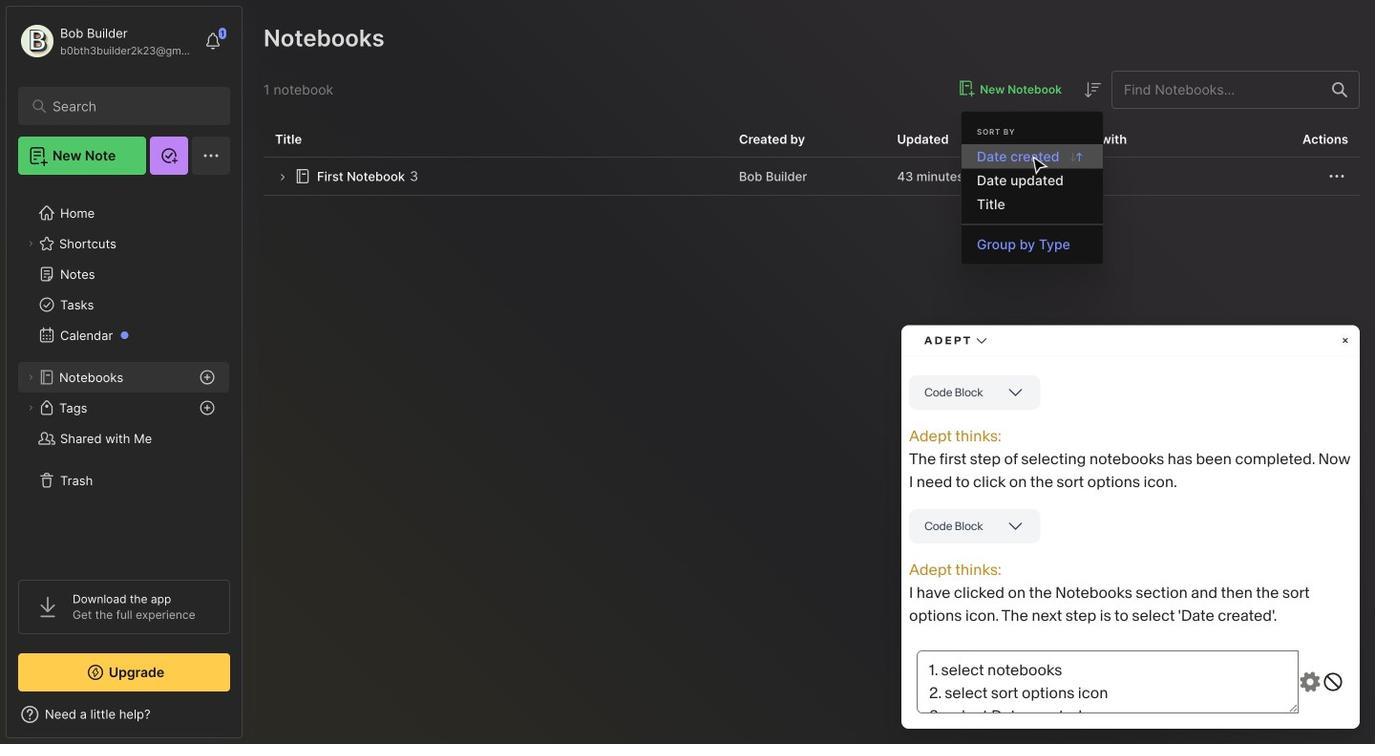 Task type: locate. For each thing, give the bounding box(es) containing it.
Find Notebooks… text field
[[1113, 74, 1321, 106]]

Account field
[[18, 22, 195, 60]]

row
[[264, 158, 1360, 196]]

menu item
[[962, 144, 1103, 169]]

None search field
[[53, 95, 205, 117]]

tree
[[7, 186, 242, 563]]

more actions image
[[1326, 165, 1349, 188]]

Sort field
[[1081, 78, 1104, 101]]

dropdown list menu
[[962, 144, 1103, 257]]

More actions field
[[1326, 165, 1349, 188]]



Task type: vqa. For each thing, say whether or not it's contained in the screenshot.
the Click to collapse image
yes



Task type: describe. For each thing, give the bounding box(es) containing it.
click to collapse image
[[241, 709, 256, 732]]

none search field inside main element
[[53, 95, 205, 117]]

main element
[[0, 0, 248, 744]]

tree inside main element
[[7, 186, 242, 563]]

expand tags image
[[25, 402, 36, 414]]

arrow image
[[275, 170, 289, 184]]

WHAT'S NEW field
[[7, 699, 242, 730]]

Search text field
[[53, 97, 205, 116]]

sort options image
[[1081, 78, 1104, 101]]

expand notebooks image
[[25, 372, 36, 383]]



